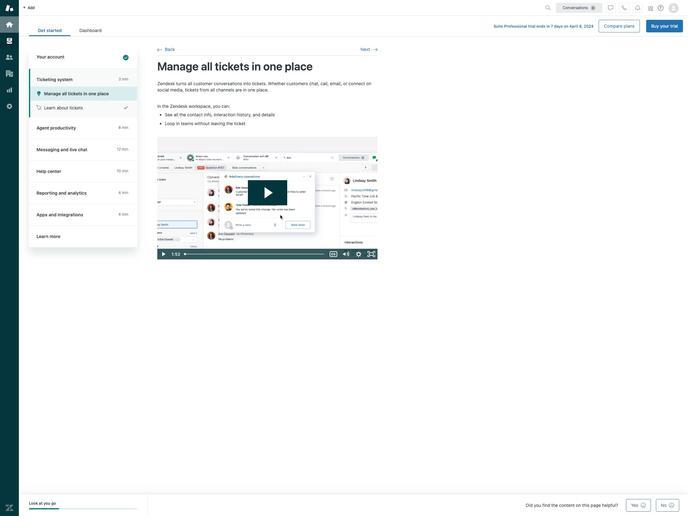 Task type: locate. For each thing, give the bounding box(es) containing it.
April 8, 2024 text field
[[569, 24, 594, 29]]

get started image
[[5, 20, 14, 29]]

heading
[[29, 46, 137, 69]]

video element
[[157, 137, 378, 260]]

zendesk support image
[[5, 4, 14, 12]]

views image
[[5, 37, 14, 45]]

notifications image
[[635, 5, 640, 10]]

video thumbnail image
[[157, 137, 378, 260], [157, 137, 378, 260]]

tab
[[71, 25, 110, 36]]

get help image
[[658, 5, 664, 11]]

tab list
[[29, 25, 110, 36]]

footer
[[19, 495, 688, 516]]

progress-bar progress bar
[[29, 509, 137, 510]]

region
[[157, 81, 378, 260]]



Task type: describe. For each thing, give the bounding box(es) containing it.
customers image
[[5, 53, 14, 61]]

button displays agent's chat status as invisible. image
[[608, 5, 613, 10]]

reporting image
[[5, 86, 14, 94]]

zendesk products image
[[648, 6, 653, 11]]

main element
[[0, 0, 19, 516]]

organizations image
[[5, 70, 14, 78]]

content-title region
[[157, 62, 378, 71]]

zendesk image
[[5, 504, 14, 512]]

progress bar image
[[29, 509, 59, 510]]

admin image
[[5, 102, 14, 110]]



Task type: vqa. For each thing, say whether or not it's contained in the screenshot.
Zendesk image
yes



